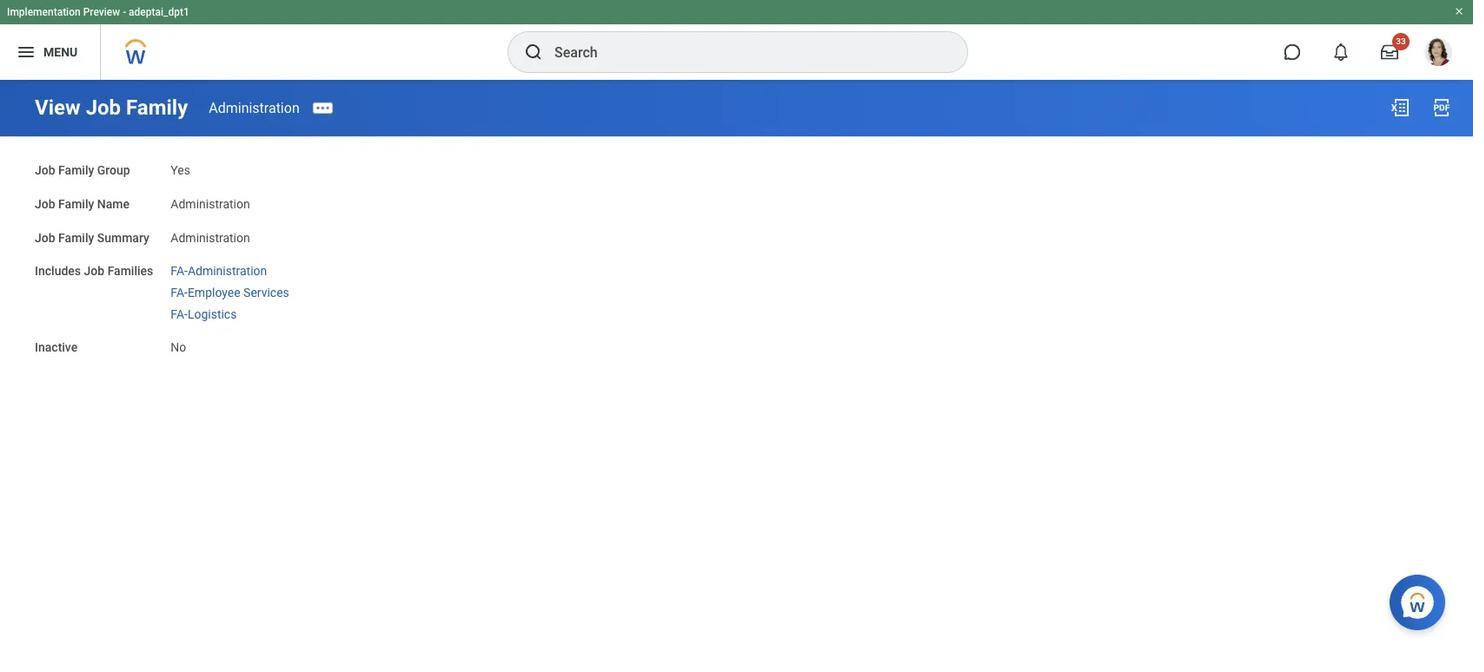 Task type: locate. For each thing, give the bounding box(es) containing it.
family up job family group element
[[126, 96, 188, 120]]

administration inside the 'fa-administration' link
[[188, 264, 267, 278]]

1 fa- from the top
[[171, 264, 188, 278]]

33
[[1396, 37, 1406, 46]]

family for summary
[[58, 231, 94, 245]]

family down job family group
[[58, 197, 94, 211]]

job family summary
[[35, 231, 149, 245]]

yes
[[171, 163, 190, 177]]

job down job family group
[[35, 197, 55, 211]]

inactive
[[35, 340, 78, 354]]

2 fa- from the top
[[171, 286, 188, 300]]

fa- up inactive element
[[171, 307, 188, 321]]

fa- for administration
[[171, 264, 188, 278]]

fa- for logistics
[[171, 307, 188, 321]]

administration link
[[209, 100, 300, 116]]

administration
[[209, 100, 300, 116], [171, 197, 250, 211], [171, 231, 250, 245], [188, 264, 267, 278]]

view job family main content
[[0, 80, 1473, 372]]

search image
[[523, 42, 544, 63]]

job for job family group
[[35, 163, 55, 177]]

families
[[107, 264, 153, 278]]

family down "job family name"
[[58, 231, 94, 245]]

2 vertical spatial fa-
[[171, 307, 188, 321]]

family for group
[[58, 163, 94, 177]]

employee
[[188, 286, 240, 300]]

job up "job family name"
[[35, 163, 55, 177]]

1 vertical spatial fa-
[[171, 286, 188, 300]]

fa- for employee
[[171, 286, 188, 300]]

name
[[97, 197, 130, 211]]

fa- up "fa-logistics" link
[[171, 286, 188, 300]]

job
[[86, 96, 121, 120], [35, 163, 55, 177], [35, 197, 55, 211], [35, 231, 55, 245], [84, 264, 104, 278]]

summary
[[97, 231, 149, 245]]

0 vertical spatial fa-
[[171, 264, 188, 278]]

job family group
[[35, 163, 130, 177]]

notifications large image
[[1333, 43, 1350, 61]]

family up "job family name"
[[58, 163, 94, 177]]

menu button
[[0, 24, 100, 80]]

logistics
[[188, 307, 237, 321]]

fa- up employee
[[171, 264, 188, 278]]

family
[[126, 96, 188, 120], [58, 163, 94, 177], [58, 197, 94, 211], [58, 231, 94, 245]]

view job family
[[35, 96, 188, 120]]

no
[[171, 340, 186, 354]]

profile logan mcneil image
[[1425, 38, 1453, 70]]

job up includes
[[35, 231, 55, 245]]

3 fa- from the top
[[171, 307, 188, 321]]

fa-
[[171, 264, 188, 278], [171, 286, 188, 300], [171, 307, 188, 321]]



Task type: vqa. For each thing, say whether or not it's contained in the screenshot.
Implementation Preview -   adeptai_dpt1
yes



Task type: describe. For each thing, give the bounding box(es) containing it.
job family name element
[[171, 187, 250, 213]]

menu
[[43, 45, 78, 59]]

includes
[[35, 264, 81, 278]]

fa-employee services
[[171, 286, 289, 300]]

-
[[123, 6, 126, 18]]

export to excel image
[[1390, 97, 1411, 118]]

adeptai_dpt1
[[129, 6, 189, 18]]

family for name
[[58, 197, 94, 211]]

fa-administration link
[[171, 261, 267, 278]]

job family group element
[[171, 153, 190, 179]]

group
[[97, 163, 130, 177]]

fa-administration
[[171, 264, 267, 278]]

job for job family summary
[[35, 231, 55, 245]]

job right view
[[86, 96, 121, 120]]

inbox large image
[[1381, 43, 1399, 61]]

view printable version (pdf) image
[[1432, 97, 1453, 118]]

fa-logistics
[[171, 307, 237, 321]]

includes job families
[[35, 264, 153, 278]]

job for job family name
[[35, 197, 55, 211]]

implementation
[[7, 6, 81, 18]]

Search Workday  search field
[[555, 33, 932, 71]]

justify image
[[16, 42, 37, 63]]

33 button
[[1371, 33, 1410, 71]]

view
[[35, 96, 81, 120]]

job family name
[[35, 197, 130, 211]]

fa-employee services link
[[171, 283, 289, 300]]

services
[[243, 286, 289, 300]]

fa-logistics link
[[171, 304, 237, 321]]

job down the job family summary
[[84, 264, 104, 278]]

close environment banner image
[[1454, 6, 1465, 17]]

menu banner
[[0, 0, 1473, 80]]

preview
[[83, 6, 120, 18]]

items selected list
[[171, 261, 317, 323]]

implementation preview -   adeptai_dpt1
[[7, 6, 189, 18]]

inactive element
[[171, 330, 186, 356]]



